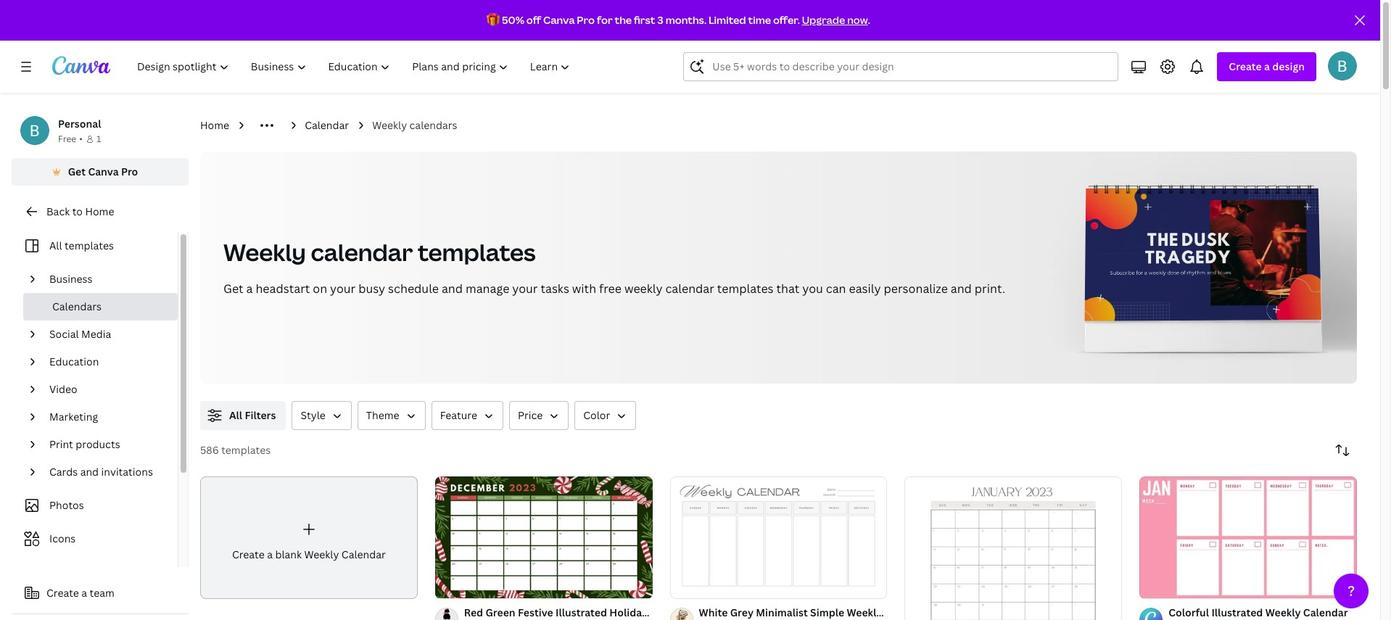 Task type: describe. For each thing, give the bounding box(es) containing it.
🎁
[[487, 13, 500, 27]]

print.
[[975, 281, 1006, 297]]

limited
[[709, 13, 746, 27]]

1 horizontal spatial canva
[[543, 13, 575, 27]]

weekly up headstart
[[223, 237, 306, 268]]

all templates
[[49, 239, 114, 253]]

0 horizontal spatial home
[[85, 205, 114, 218]]

50%
[[502, 13, 525, 27]]

months.
[[666, 13, 707, 27]]

marketing link
[[44, 403, 169, 431]]

color button
[[575, 401, 637, 430]]

theme
[[366, 409, 400, 422]]

templates left that
[[717, 281, 774, 297]]

of for white grey minimalist simple weekly calendar
[[686, 581, 694, 592]]

for
[[597, 13, 613, 27]]

all for all templates
[[49, 239, 62, 253]]

personal
[[58, 117, 101, 131]]

all filters
[[229, 409, 276, 422]]

minimalist
[[756, 606, 808, 620]]

that
[[777, 281, 800, 297]]

personalize
[[884, 281, 948, 297]]

all filters button
[[200, 401, 286, 430]]

price
[[518, 409, 543, 422]]

free •
[[58, 133, 83, 145]]

weekly right illustrated
[[1266, 606, 1301, 620]]

design
[[1273, 59, 1305, 73]]

to
[[72, 205, 83, 218]]

price button
[[509, 401, 569, 430]]

print products
[[49, 438, 120, 451]]

icons link
[[20, 525, 169, 553]]

white grey minimalist simple weekly calendar image
[[670, 476, 888, 599]]

get for get canva pro
[[68, 165, 86, 178]]

calendars
[[52, 300, 102, 313]]

white
[[699, 606, 728, 620]]

red green festive illustrated holiday candy december 2023 monthly calendar image
[[435, 476, 653, 599]]

calendars
[[410, 118, 458, 132]]

create a design button
[[1218, 52, 1317, 81]]

pro inside get canva pro button
[[121, 165, 138, 178]]

team
[[90, 586, 115, 600]]

1 of 2 link
[[670, 476, 888, 599]]

upgrade
[[802, 13, 846, 27]]

business link
[[44, 266, 169, 293]]

you
[[803, 281, 823, 297]]

tasks
[[541, 281, 569, 297]]

1 horizontal spatial and
[[442, 281, 463, 297]]

create for create a design
[[1229, 59, 1262, 73]]

manage
[[466, 281, 510, 297]]

the
[[615, 13, 632, 27]]

now
[[848, 13, 868, 27]]

marketing
[[49, 410, 98, 424]]

education link
[[44, 348, 169, 376]]

theme button
[[358, 401, 426, 430]]

create a team
[[46, 586, 115, 600]]

back
[[46, 205, 70, 218]]

Search search field
[[713, 53, 1110, 81]]

time
[[748, 13, 771, 27]]

filters
[[245, 409, 276, 422]]

2 your from the left
[[512, 281, 538, 297]]

colorful illustrated weekly calendar image
[[1140, 476, 1358, 599]]

1 of 12
[[1150, 581, 1175, 592]]

all templates link
[[20, 232, 169, 260]]

illustrated
[[1212, 606, 1263, 620]]

blank
[[275, 548, 302, 562]]

photos
[[49, 498, 84, 512]]

weekly right blank at the bottom left of page
[[304, 548, 339, 562]]

canva inside button
[[88, 165, 119, 178]]

invitations
[[101, 465, 153, 479]]

colorful illustrated weekly calendar link
[[1169, 605, 1349, 620]]

1 horizontal spatial pro
[[577, 13, 595, 27]]

free
[[58, 133, 76, 145]]

white grey minimalist simple weekly calendar link
[[699, 605, 930, 620]]

0 vertical spatial calendar
[[311, 237, 413, 268]]

social media link
[[44, 321, 169, 348]]

1 your from the left
[[330, 281, 356, 297]]

weekly right the simple
[[847, 606, 883, 620]]

white elegant monthly calendar image
[[905, 477, 1123, 620]]

weekly calendars
[[372, 118, 458, 132]]

media
[[81, 327, 111, 341]]

back to home link
[[12, 197, 189, 226]]

a for design
[[1265, 59, 1270, 73]]

icons
[[49, 532, 76, 546]]

0 vertical spatial home
[[200, 118, 229, 132]]

brad klo image
[[1329, 52, 1358, 81]]



Task type: vqa. For each thing, say whether or not it's contained in the screenshot.
search search field
yes



Task type: locate. For each thing, give the bounding box(es) containing it.
1 horizontal spatial get
[[223, 281, 244, 297]]

grey
[[730, 606, 754, 620]]

0 horizontal spatial create
[[46, 586, 79, 600]]

cards and invitations
[[49, 465, 153, 479]]

get canva pro
[[68, 165, 138, 178]]

your left tasks
[[512, 281, 538, 297]]

1 horizontal spatial all
[[229, 409, 242, 422]]

upgrade now button
[[802, 13, 868, 27]]

off
[[527, 13, 541, 27]]

get a headstart on your busy schedule and manage your tasks with free weekly calendar templates that you can easily personalize and print.
[[223, 281, 1006, 297]]

weekly calendar templates image
[[1048, 152, 1358, 384], [1085, 189, 1322, 321]]

style
[[301, 409, 326, 422]]

create a blank weekly calendar
[[232, 548, 386, 562]]

get canva pro button
[[12, 158, 189, 186]]

2 horizontal spatial and
[[951, 281, 972, 297]]

1 left 2
[[680, 581, 685, 592]]

1 for white
[[680, 581, 685, 592]]

a
[[1265, 59, 1270, 73], [246, 281, 253, 297], [267, 548, 273, 562], [81, 586, 87, 600]]

get inside button
[[68, 165, 86, 178]]

templates down back to home
[[65, 239, 114, 253]]

white grey minimalist simple weekly calendar
[[699, 606, 930, 620]]

templates
[[418, 237, 536, 268], [65, 239, 114, 253], [717, 281, 774, 297], [221, 443, 271, 457]]

1 vertical spatial canva
[[88, 165, 119, 178]]

weekly
[[625, 281, 663, 297]]

calendar up 'busy' on the left of the page
[[311, 237, 413, 268]]

a for headstart
[[246, 281, 253, 297]]

feature
[[440, 409, 477, 422]]

of left 2
[[686, 581, 694, 592]]

home link
[[200, 118, 229, 134]]

colorful
[[1169, 606, 1210, 620]]

1 horizontal spatial 1
[[680, 581, 685, 592]]

color
[[584, 409, 610, 422]]

create a team button
[[12, 579, 189, 608]]

canva up back to home link
[[88, 165, 119, 178]]

2
[[696, 581, 701, 592]]

canva right off
[[543, 13, 575, 27]]

None search field
[[684, 52, 1119, 81]]

1 vertical spatial get
[[223, 281, 244, 297]]

weekly
[[372, 118, 407, 132], [223, 237, 306, 268], [304, 548, 339, 562], [847, 606, 883, 620], [1266, 606, 1301, 620]]

1 vertical spatial calendar
[[666, 281, 715, 297]]

create inside dropdown button
[[1229, 59, 1262, 73]]

1 for colorful
[[1150, 581, 1154, 592]]

create for create a blank weekly calendar
[[232, 548, 265, 562]]

0 horizontal spatial of
[[686, 581, 694, 592]]

cards and invitations link
[[44, 459, 169, 486]]

education
[[49, 355, 99, 369]]

create
[[1229, 59, 1262, 73], [232, 548, 265, 562], [46, 586, 79, 600]]

video
[[49, 382, 77, 396]]

calendar
[[305, 118, 349, 132], [342, 548, 386, 562], [885, 606, 930, 620], [1304, 606, 1349, 620]]

create a blank weekly calendar link
[[200, 477, 418, 599]]

first
[[634, 13, 656, 27]]

1 horizontal spatial of
[[1156, 581, 1164, 592]]

0 horizontal spatial canva
[[88, 165, 119, 178]]

all
[[49, 239, 62, 253], [229, 409, 242, 422]]

of left the 12 at the bottom of the page
[[1156, 581, 1164, 592]]

1 left the 12 at the bottom of the page
[[1150, 581, 1154, 592]]

of for colorful illustrated weekly calendar
[[1156, 581, 1164, 592]]

offer.
[[773, 13, 800, 27]]

calendar link
[[305, 118, 349, 134]]

1
[[96, 133, 101, 145], [680, 581, 685, 592], [1150, 581, 1154, 592]]

free
[[599, 281, 622, 297]]

of
[[686, 581, 694, 592], [1156, 581, 1164, 592]]

0 horizontal spatial pro
[[121, 165, 138, 178]]

busy
[[359, 281, 385, 297]]

a left design
[[1265, 59, 1270, 73]]

all down 'back'
[[49, 239, 62, 253]]

0 vertical spatial get
[[68, 165, 86, 178]]

a left headstart
[[246, 281, 253, 297]]

1 of from the left
[[686, 581, 694, 592]]

products
[[76, 438, 120, 451]]

a for team
[[81, 586, 87, 600]]

schedule
[[388, 281, 439, 297]]

Sort by button
[[1329, 436, 1358, 465]]

🎁 50% off canva pro for the first 3 months. limited time offer. upgrade now .
[[487, 13, 871, 27]]

create for create a team
[[46, 586, 79, 600]]

0 horizontal spatial your
[[330, 281, 356, 297]]

0 horizontal spatial all
[[49, 239, 62, 253]]

2 horizontal spatial create
[[1229, 59, 1262, 73]]

3
[[658, 13, 664, 27]]

.
[[868, 13, 871, 27]]

a left blank at the bottom left of page
[[267, 548, 273, 562]]

1 of 12 link
[[1140, 476, 1358, 599]]

create a blank weekly calendar element
[[200, 477, 418, 599]]

1 horizontal spatial your
[[512, 281, 538, 297]]

your right on
[[330, 281, 356, 297]]

create left team
[[46, 586, 79, 600]]

all for all filters
[[229, 409, 242, 422]]

1 horizontal spatial create
[[232, 548, 265, 562]]

0 horizontal spatial get
[[68, 165, 86, 178]]

2 of from the left
[[1156, 581, 1164, 592]]

0 vertical spatial canva
[[543, 13, 575, 27]]

back to home
[[46, 205, 114, 218]]

0 horizontal spatial and
[[80, 465, 99, 479]]

586 templates
[[200, 443, 271, 457]]

weekly calendar templates
[[223, 237, 536, 268]]

and right cards
[[80, 465, 99, 479]]

photos link
[[20, 492, 169, 520]]

business
[[49, 272, 93, 286]]

0 horizontal spatial 1
[[96, 133, 101, 145]]

get for get a headstart on your busy schedule and manage your tasks with free weekly calendar templates that you can easily personalize and print.
[[223, 281, 244, 297]]

2 vertical spatial create
[[46, 586, 79, 600]]

calendar
[[311, 237, 413, 268], [666, 281, 715, 297]]

get
[[68, 165, 86, 178], [223, 281, 244, 297]]

0 vertical spatial pro
[[577, 13, 595, 27]]

with
[[572, 281, 596, 297]]

simple
[[811, 606, 845, 620]]

0 vertical spatial create
[[1229, 59, 1262, 73]]

your
[[330, 281, 356, 297], [512, 281, 538, 297]]

12
[[1166, 581, 1175, 592]]

get down •
[[68, 165, 86, 178]]

home
[[200, 118, 229, 132], [85, 205, 114, 218]]

social media
[[49, 327, 111, 341]]

0 vertical spatial all
[[49, 239, 62, 253]]

templates up manage
[[418, 237, 536, 268]]

1 vertical spatial home
[[85, 205, 114, 218]]

templates down all filters "button"
[[221, 443, 271, 457]]

2 horizontal spatial 1
[[1150, 581, 1154, 592]]

weekly left calendars
[[372, 118, 407, 132]]

create left design
[[1229, 59, 1262, 73]]

create left blank at the bottom left of page
[[232, 548, 265, 562]]

top level navigation element
[[128, 52, 583, 81]]

pro up back to home link
[[121, 165, 138, 178]]

pro left for
[[577, 13, 595, 27]]

headstart
[[256, 281, 310, 297]]

1 vertical spatial all
[[229, 409, 242, 422]]

all inside "button"
[[229, 409, 242, 422]]

and left "print."
[[951, 281, 972, 297]]

a inside button
[[81, 586, 87, 600]]

create a design
[[1229, 59, 1305, 73]]

feature button
[[431, 401, 504, 430]]

0 horizontal spatial calendar
[[311, 237, 413, 268]]

a inside dropdown button
[[1265, 59, 1270, 73]]

1 vertical spatial create
[[232, 548, 265, 562]]

1 vertical spatial pro
[[121, 165, 138, 178]]

a left team
[[81, 586, 87, 600]]

video link
[[44, 376, 169, 403]]

1 right •
[[96, 133, 101, 145]]

and left manage
[[442, 281, 463, 297]]

easily
[[849, 281, 881, 297]]

1 horizontal spatial home
[[200, 118, 229, 132]]

create inside button
[[46, 586, 79, 600]]

style button
[[292, 401, 352, 430]]

social
[[49, 327, 79, 341]]

cards
[[49, 465, 78, 479]]

all left filters at the left bottom of page
[[229, 409, 242, 422]]

calendar right weekly
[[666, 281, 715, 297]]

colorful illustrated weekly calendar
[[1169, 606, 1349, 620]]

get left headstart
[[223, 281, 244, 297]]

1 horizontal spatial calendar
[[666, 281, 715, 297]]

print
[[49, 438, 73, 451]]

a for blank
[[267, 548, 273, 562]]



